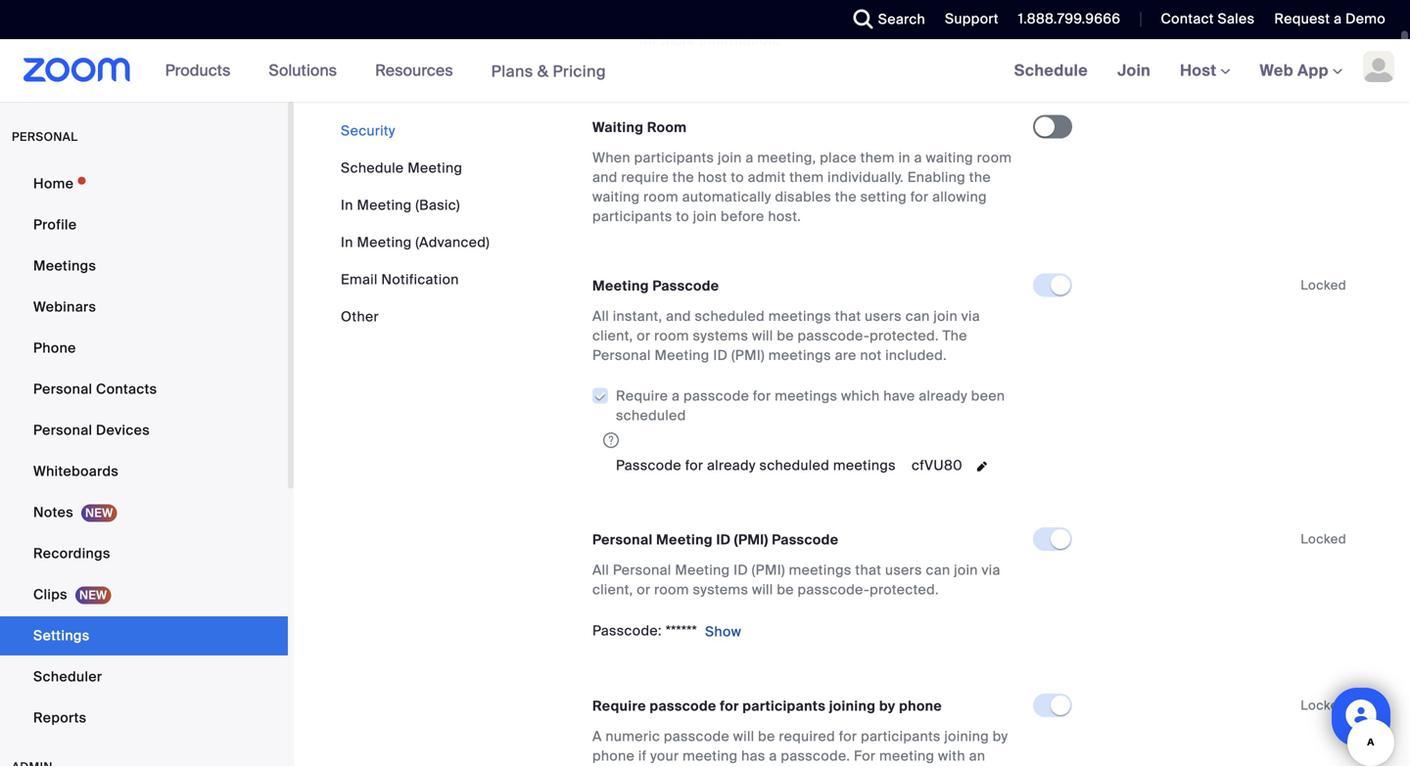 Task type: locate. For each thing, give the bounding box(es) containing it.
meetings
[[33, 257, 96, 275]]

banner
[[0, 39, 1410, 103]]

1 vertical spatial by
[[993, 728, 1008, 746]]

allowing
[[932, 188, 987, 206]]

to up automatically
[[731, 168, 744, 186]]

1 horizontal spatial and
[[666, 307, 691, 326]]

phone up with
[[899, 698, 942, 716]]

1 vertical spatial and
[[666, 307, 691, 326]]

in meeting (advanced) link
[[341, 234, 490, 252]]

meeting down 'instant,'
[[655, 347, 710, 365]]

0 vertical spatial can
[[906, 307, 930, 326]]

waiting down 'require'
[[592, 188, 640, 206]]

the down 'individually.' at the right of page
[[835, 188, 857, 206]]

passcode inside require a passcode for meetings which have already been scheduled
[[684, 387, 749, 405]]

menu bar containing security
[[341, 121, 490, 327]]

participants
[[634, 149, 714, 167], [592, 208, 672, 226], [743, 698, 826, 716], [861, 728, 941, 746]]

1 horizontal spatial the
[[835, 188, 857, 206]]

scheduled down meeting passcode
[[695, 307, 765, 326]]

or
[[637, 327, 651, 345], [637, 581, 651, 599]]

&
[[537, 61, 549, 82]]

1 vertical spatial protected.
[[870, 581, 939, 599]]

in down schedule meeting
[[341, 196, 353, 214]]

for inside require a passcode for meetings which have already been scheduled
[[753, 387, 771, 405]]

passcode:
[[592, 623, 662, 641]]

will inside all instant, and scheduled meetings that users can join via client, or room systems will be passcode-protected. the personal meeting id (pmi) meetings are not included.
[[752, 327, 773, 345]]

0 vertical spatial protected.
[[870, 327, 939, 345]]

0 vertical spatial require
[[616, 387, 668, 405]]

(pmi) up require a passcode for meetings which have already been scheduled
[[731, 347, 765, 365]]

your down you
[[825, 8, 853, 26]]

plans & pricing link
[[491, 61, 606, 82], [491, 61, 606, 82]]

already up personal meeting id (pmi) passcode
[[707, 457, 756, 475]]

to down automatically
[[676, 208, 689, 226]]

join
[[718, 149, 742, 167], [693, 208, 717, 226], [934, 307, 958, 326], [954, 562, 978, 580]]

request a demo link
[[1260, 0, 1410, 39], [1274, 10, 1386, 28]]

scheduled up learn more about require a passcode for meetings which have already been scheduled image at left
[[616, 407, 686, 425]]

will up require a passcode for meetings which have already been scheduled
[[752, 327, 773, 345]]

web app
[[1260, 60, 1329, 81]]

1 vertical spatial scheduled
[[616, 407, 686, 425]]

for
[[854, 748, 876, 766]]

1 all from the top
[[592, 307, 609, 326]]

will down personal meeting id (pmi) passcode
[[752, 581, 773, 599]]

for down all instant, and scheduled meetings that users can join via client, or room systems will be passcode-protected. the personal meeting id (pmi) meetings are not included.
[[753, 387, 771, 405]]

join link
[[1103, 39, 1166, 102]]

require up learn more about require a passcode for meetings which have already been scheduled image at left
[[616, 387, 668, 405]]

0 vertical spatial or
[[637, 327, 651, 345]]

in
[[899, 149, 911, 167]]

locked for all personal meeting id (pmi) meetings that users can join via client, or room systems will be passcode-protected.
[[1301, 531, 1347, 548]]

0 vertical spatial joining
[[829, 698, 876, 716]]

meeting up (basic)
[[408, 159, 463, 177]]

id
[[713, 347, 728, 365], [716, 531, 731, 550], [734, 562, 748, 580]]

resources button
[[375, 39, 462, 102]]

per new security guidelines, you cannot change this setting. please contact your account admin for more information.
[[639, 0, 956, 49]]

(pmi) down personal meeting id (pmi) passcode
[[752, 562, 785, 580]]

0 vertical spatial in
[[341, 196, 353, 214]]

in for in meeting (advanced)
[[341, 234, 353, 252]]

0 vertical spatial your
[[825, 8, 853, 26]]

are
[[835, 347, 857, 365]]

host
[[1180, 60, 1221, 81]]

notes link
[[0, 494, 288, 533]]

them up 'individually.' at the right of page
[[860, 149, 895, 167]]

require a passcode for meetings which have already been scheduled application
[[592, 381, 1033, 451]]

for
[[639, 31, 658, 49], [911, 188, 929, 206], [753, 387, 771, 405], [685, 457, 703, 475], [720, 698, 739, 716], [839, 728, 857, 746]]

1 vertical spatial to
[[676, 208, 689, 226]]

1 vertical spatial (pmi)
[[734, 531, 768, 550]]

0 vertical spatial id
[[713, 347, 728, 365]]

joining up with
[[944, 728, 989, 746]]

a
[[1334, 10, 1342, 28], [746, 149, 754, 167], [914, 149, 922, 167], [672, 387, 680, 405], [769, 748, 777, 766]]

1 vertical spatial phone
[[592, 748, 635, 766]]

and down when
[[592, 168, 618, 186]]

and down meeting passcode
[[666, 307, 691, 326]]

require inside require a passcode for meetings which have already been scheduled
[[616, 387, 668, 405]]

0 vertical spatial and
[[592, 168, 618, 186]]

security
[[341, 122, 395, 140]]

passcode- inside all personal meeting id (pmi) meetings that users can join via client, or room systems will be passcode-protected.
[[798, 581, 870, 599]]

client, down 'instant,'
[[592, 327, 633, 345]]

room inside all instant, and scheduled meetings that users can join via client, or room systems will be passcode-protected. the personal meeting id (pmi) meetings are not included.
[[654, 327, 689, 345]]

1 vertical spatial client,
[[592, 581, 633, 599]]

0 horizontal spatial already
[[707, 457, 756, 475]]

0 vertical spatial passcode-
[[798, 327, 870, 345]]

personal inside personal contacts link
[[33, 380, 92, 399]]

in meeting (basic) link
[[341, 196, 460, 214]]

(basic)
[[416, 196, 460, 214]]

1 horizontal spatial via
[[982, 562, 1001, 580]]

0 vertical spatial via
[[961, 307, 980, 326]]

your inside per new security guidelines, you cannot change this setting. please contact your account admin for more information.
[[825, 8, 853, 26]]

host.
[[768, 208, 801, 226]]

1 horizontal spatial schedule
[[1014, 60, 1088, 81]]

2 client, from the top
[[592, 581, 633, 599]]

0 vertical spatial to
[[731, 168, 744, 186]]

meetings
[[769, 307, 831, 326], [769, 347, 831, 365], [775, 387, 838, 405], [833, 457, 896, 475], [789, 562, 852, 580]]

1 vertical spatial via
[[982, 562, 1001, 580]]

meeting passcode
[[592, 277, 719, 295]]

0 vertical spatial all
[[592, 307, 609, 326]]

0 horizontal spatial the
[[673, 168, 694, 186]]

passcode right the 'numeric'
[[664, 728, 730, 746]]

1 vertical spatial schedule
[[341, 159, 404, 177]]

join inside all instant, and scheduled meetings that users can join via client, or room systems will be passcode-protected. the personal meeting id (pmi) meetings are not included.
[[934, 307, 958, 326]]

0 horizontal spatial meeting
[[683, 748, 738, 766]]

client, inside all personal meeting id (pmi) meetings that users can join via client, or room systems will be passcode-protected.
[[592, 581, 633, 599]]

products button
[[165, 39, 239, 102]]

recordings
[[33, 545, 110, 563]]

meetings inside require a passcode for meetings which have already been scheduled
[[775, 387, 838, 405]]

be inside all instant, and scheduled meetings that users can join via client, or room systems will be passcode-protected. the personal meeting id (pmi) meetings are not included.
[[777, 327, 794, 345]]

webinars link
[[0, 288, 288, 327]]

profile picture image
[[1363, 51, 1395, 82]]

all inside all personal meeting id (pmi) meetings that users can join via client, or room systems will be passcode-protected.
[[592, 562, 609, 580]]

1 vertical spatial or
[[637, 581, 651, 599]]

schedule for schedule meeting
[[341, 159, 404, 177]]

2 vertical spatial (pmi)
[[752, 562, 785, 580]]

passcode up all personal meeting id (pmi) meetings that users can join via client, or room systems will be passcode-protected. at the bottom of the page
[[772, 531, 839, 550]]

passcode inside a numeric passcode will be required for participants joining by phone if your meeting has a passcode. for meeting with a
[[664, 728, 730, 746]]

1 horizontal spatial them
[[860, 149, 895, 167]]

1.888.799.9666
[[1018, 10, 1121, 28]]

already
[[919, 387, 968, 405], [707, 457, 756, 475]]

id down meeting passcode
[[713, 347, 728, 365]]

contact
[[1161, 10, 1214, 28]]

meeting inside all instant, and scheduled meetings that users can join via client, or room systems will be passcode-protected. the personal meeting id (pmi) meetings are not included.
[[655, 347, 710, 365]]

room
[[647, 118, 687, 137]]

join inside all personal meeting id (pmi) meetings that users can join via client, or room systems will be passcode-protected.
[[954, 562, 978, 580]]

scheduled inside all instant, and scheduled meetings that users can join via client, or room systems will be passcode-protected. the personal meeting id (pmi) meetings are not included.
[[695, 307, 765, 326]]

1 vertical spatial require
[[592, 698, 646, 716]]

client, up the passcode:
[[592, 581, 633, 599]]

0 vertical spatial systems
[[693, 327, 748, 345]]

0 vertical spatial scheduled
[[695, 307, 765, 326]]

be up the has
[[758, 728, 775, 746]]

show
[[705, 623, 742, 641]]

personal menu menu
[[0, 165, 288, 740]]

passcode-
[[798, 327, 870, 345], [798, 581, 870, 599]]

0 vertical spatial already
[[919, 387, 968, 405]]

0 vertical spatial be
[[777, 327, 794, 345]]

protected. inside all personal meeting id (pmi) meetings that users can join via client, or room systems will be passcode-protected.
[[870, 581, 939, 599]]

in meeting (advanced)
[[341, 234, 490, 252]]

pricing
[[553, 61, 606, 82]]

1 vertical spatial joining
[[944, 728, 989, 746]]

2 locked from the top
[[1301, 531, 1347, 548]]

already right have
[[919, 387, 968, 405]]

with
[[938, 748, 965, 766]]

room down 'instant,'
[[654, 327, 689, 345]]

1 in from the top
[[341, 196, 353, 214]]

0 vertical spatial that
[[835, 307, 861, 326]]

learn more about require a passcode for meetings which have already been scheduled image
[[597, 432, 625, 449]]

require up the 'numeric'
[[592, 698, 646, 716]]

1 horizontal spatial joining
[[944, 728, 989, 746]]

1 horizontal spatial phone
[[899, 698, 942, 716]]

personal for personal devices
[[33, 422, 92, 440]]

1 vertical spatial users
[[885, 562, 922, 580]]

for down enabling at right
[[911, 188, 929, 206]]

for inside a numeric passcode will be required for participants joining by phone if your meeting has a passcode. for meeting with a
[[839, 728, 857, 746]]

schedule down security link
[[341, 159, 404, 177]]

0 vertical spatial will
[[752, 327, 773, 345]]

and inside all instant, and scheduled meetings that users can join via client, or room systems will be passcode-protected. the personal meeting id (pmi) meetings are not included.
[[666, 307, 691, 326]]

personal devices link
[[0, 411, 288, 450]]

devices
[[96, 422, 150, 440]]

your right if
[[650, 748, 679, 766]]

1 horizontal spatial waiting
[[926, 149, 973, 167]]

systems up the show
[[693, 581, 748, 599]]

other link
[[341, 308, 379, 326]]

passcode up 'instant,'
[[653, 277, 719, 295]]

them up disables
[[789, 168, 824, 186]]

meetings for and
[[769, 307, 831, 326]]

support link right search
[[930, 0, 1004, 39]]

for inside per new security guidelines, you cannot change this setting. please contact your account admin for more information.
[[639, 31, 658, 49]]

that inside all personal meeting id (pmi) meetings that users can join via client, or room systems will be passcode-protected.
[[855, 562, 882, 580]]

2 vertical spatial will
[[733, 728, 754, 746]]

personal for personal meeting id (pmi) passcode
[[592, 531, 653, 550]]

1 vertical spatial waiting
[[592, 188, 640, 206]]

for down this
[[639, 31, 658, 49]]

1 vertical spatial them
[[789, 168, 824, 186]]

please
[[722, 8, 767, 26]]

0 vertical spatial locked
[[1301, 277, 1347, 294]]

2 systems from the top
[[693, 581, 748, 599]]

or down 'instant,'
[[637, 327, 651, 345]]

0 horizontal spatial waiting
[[592, 188, 640, 206]]

systems down meeting passcode
[[693, 327, 748, 345]]

passcode: ****** show
[[592, 623, 742, 641]]

passcode up passcode for already scheduled meetings
[[684, 387, 749, 405]]

1.888.799.9666 button
[[1004, 0, 1126, 39], [1018, 10, 1121, 28]]

1 vertical spatial can
[[926, 562, 950, 580]]

2 in from the top
[[341, 234, 353, 252]]

2 vertical spatial passcode
[[664, 728, 730, 746]]

1 horizontal spatial already
[[919, 387, 968, 405]]

personal for personal contacts
[[33, 380, 92, 399]]

support link
[[930, 0, 1004, 39], [945, 10, 999, 28]]

via
[[961, 307, 980, 326], [982, 562, 1001, 580]]

contact sales link
[[1146, 0, 1260, 39], [1161, 10, 1255, 28]]

meeting right for
[[879, 748, 935, 766]]

1 vertical spatial your
[[650, 748, 679, 766]]

passcode
[[684, 387, 749, 405], [650, 698, 717, 716], [664, 728, 730, 746]]

1 vertical spatial that
[[855, 562, 882, 580]]

0 vertical spatial users
[[865, 307, 902, 326]]

phone down a
[[592, 748, 635, 766]]

guidelines,
[[753, 0, 825, 2]]

id down personal meeting id (pmi) passcode
[[734, 562, 748, 580]]

meeting down schedule meeting
[[357, 196, 412, 214]]

waiting room
[[592, 118, 687, 137]]

systems inside all instant, and scheduled meetings that users can join via client, or room systems will be passcode-protected. the personal meeting id (pmi) meetings are not included.
[[693, 327, 748, 345]]

0 horizontal spatial to
[[676, 208, 689, 226]]

0 vertical spatial (pmi)
[[731, 347, 765, 365]]

will up the has
[[733, 728, 754, 746]]

scheduled
[[695, 307, 765, 326], [616, 407, 686, 425], [759, 457, 830, 475]]

waiting
[[926, 149, 973, 167], [592, 188, 640, 206]]

0 horizontal spatial your
[[650, 748, 679, 766]]

home
[[33, 175, 74, 193]]

1 vertical spatial passcode-
[[798, 581, 870, 599]]

id down passcode for already scheduled meetings
[[716, 531, 731, 550]]

1 vertical spatial systems
[[693, 581, 748, 599]]

1 meeting from the left
[[683, 748, 738, 766]]

the up allowing in the right of the page
[[969, 168, 991, 186]]

2 passcode- from the top
[[798, 581, 870, 599]]

and
[[592, 168, 618, 186], [666, 307, 691, 326]]

participants up for
[[861, 728, 941, 746]]

scheduled for already
[[759, 457, 830, 475]]

meetings inside all personal meeting id (pmi) meetings that users can join via client, or room systems will be passcode-protected.
[[789, 562, 852, 580]]

0 vertical spatial passcode
[[684, 387, 749, 405]]

in for in meeting (basic)
[[341, 196, 353, 214]]

3 locked from the top
[[1301, 698, 1347, 715]]

1 vertical spatial locked
[[1301, 531, 1347, 548]]

passcode down learn more about require a passcode for meetings which have already been scheduled image at left
[[616, 457, 682, 475]]

passcode for a
[[684, 387, 749, 405]]

joining up for
[[829, 698, 876, 716]]

support
[[945, 10, 999, 28]]

the
[[943, 327, 967, 345]]

1 horizontal spatial meeting
[[879, 748, 935, 766]]

2 vertical spatial scheduled
[[759, 457, 830, 475]]

1 locked from the top
[[1301, 277, 1347, 294]]

the left host
[[673, 168, 694, 186]]

banner containing products
[[0, 39, 1410, 103]]

1 protected. from the top
[[870, 327, 939, 345]]

1 vertical spatial id
[[716, 531, 731, 550]]

users inside all instant, and scheduled meetings that users can join via client, or room systems will be passcode-protected. the personal meeting id (pmi) meetings are not included.
[[865, 307, 902, 326]]

notes
[[33, 504, 73, 522]]

meeting down personal meeting id (pmi) passcode
[[675, 562, 730, 580]]

scheduled down require a passcode for meetings which have already been scheduled application
[[759, 457, 830, 475]]

1 vertical spatial will
[[752, 581, 773, 599]]

schedule down 1.888.799.9666
[[1014, 60, 1088, 81]]

waiting up enabling at right
[[926, 149, 973, 167]]

2 protected. from the top
[[870, 581, 939, 599]]

in up email
[[341, 234, 353, 252]]

personal inside "personal devices" link
[[33, 422, 92, 440]]

all left 'instant,'
[[592, 307, 609, 326]]

1 passcode- from the top
[[798, 327, 870, 345]]

passcode up the 'numeric'
[[650, 698, 717, 716]]

meeting up 'instant,'
[[592, 277, 649, 295]]

0 horizontal spatial via
[[961, 307, 980, 326]]

meetings link
[[0, 247, 288, 286]]

2 or from the top
[[637, 581, 651, 599]]

a
[[592, 728, 602, 746]]

personal inside all instant, and scheduled meetings that users can join via client, or room systems will be passcode-protected. the personal meeting id (pmi) meetings are not included.
[[592, 347, 651, 365]]

0 horizontal spatial and
[[592, 168, 618, 186]]

0 horizontal spatial joining
[[829, 698, 876, 716]]

or inside all instant, and scheduled meetings that users can join via client, or room systems will be passcode-protected. the personal meeting id (pmi) meetings are not included.
[[637, 327, 651, 345]]

1 horizontal spatial by
[[993, 728, 1008, 746]]

meetings navigation
[[1000, 39, 1410, 103]]

in meeting (basic)
[[341, 196, 460, 214]]

1 client, from the top
[[592, 327, 633, 345]]

will inside a numeric passcode will be required for participants joining by phone if your meeting has a passcode. for meeting with a
[[733, 728, 754, 746]]

0 vertical spatial client,
[[592, 327, 633, 345]]

be down personal meeting id (pmi) passcode
[[777, 581, 794, 599]]

menu bar
[[341, 121, 490, 327]]

1 systems from the top
[[693, 327, 748, 345]]

joining
[[829, 698, 876, 716], [944, 728, 989, 746]]

0 horizontal spatial schedule
[[341, 159, 404, 177]]

1 horizontal spatial your
[[825, 8, 853, 26]]

in
[[341, 196, 353, 214], [341, 234, 353, 252]]

all inside all instant, and scheduled meetings that users can join via client, or room systems will be passcode-protected. the personal meeting id (pmi) meetings are not included.
[[592, 307, 609, 326]]

plans & pricing
[[491, 61, 606, 82]]

0 horizontal spatial them
[[789, 168, 824, 186]]

require for require a passcode for meetings which have already been scheduled
[[616, 387, 668, 405]]

2 all from the top
[[592, 562, 609, 580]]

be inside all personal meeting id (pmi) meetings that users can join via client, or room systems will be passcode-protected.
[[777, 581, 794, 599]]

be up require a passcode for meetings which have already been scheduled
[[777, 327, 794, 345]]

for up for
[[839, 728, 857, 746]]

room inside all personal meeting id (pmi) meetings that users can join via client, or room systems will be passcode-protected.
[[654, 581, 689, 599]]

0 horizontal spatial phone
[[592, 748, 635, 766]]

more
[[661, 31, 696, 49]]

schedule
[[1014, 60, 1088, 81], [341, 159, 404, 177]]

schedule inside schedule link
[[1014, 60, 1088, 81]]

all up the passcode:
[[592, 562, 609, 580]]

can inside all personal meeting id (pmi) meetings that users can join via client, or room systems will be passcode-protected.
[[926, 562, 950, 580]]

all for all instant, and scheduled meetings that users can join via client, or room systems will be passcode-protected. the personal meeting id (pmi) meetings are not included.
[[592, 307, 609, 326]]

1 vertical spatial be
[[777, 581, 794, 599]]

2 meeting from the left
[[879, 748, 935, 766]]

them
[[860, 149, 895, 167], [789, 168, 824, 186]]

scheduled for and
[[695, 307, 765, 326]]

to
[[731, 168, 744, 186], [676, 208, 689, 226]]

search
[[878, 10, 925, 28]]

for inside the when participants join a meeting, place them in a waiting room and require the host to admit them individually. enabling the waiting room automatically disables the setting for allowing participants to join before host.
[[911, 188, 929, 206]]

0 vertical spatial schedule
[[1014, 60, 1088, 81]]

1 or from the top
[[637, 327, 651, 345]]

via inside all personal meeting id (pmi) meetings that users can join via client, or room systems will be passcode-protected.
[[982, 562, 1001, 580]]

that
[[835, 307, 861, 326], [855, 562, 882, 580]]

2 vertical spatial be
[[758, 728, 775, 746]]

1 vertical spatial all
[[592, 562, 609, 580]]

(pmi) up all personal meeting id (pmi) meetings that users can join via client, or room systems will be passcode-protected. at the bottom of the page
[[734, 531, 768, 550]]

systems inside all personal meeting id (pmi) meetings that users can join via client, or room systems will be passcode-protected.
[[693, 581, 748, 599]]

room up "passcode: ****** show" in the bottom of the page
[[654, 581, 689, 599]]

can inside all instant, and scheduled meetings that users can join via client, or room systems will be passcode-protected. the personal meeting id (pmi) meetings are not included.
[[906, 307, 930, 326]]

1 vertical spatial in
[[341, 234, 353, 252]]

and inside the when participants join a meeting, place them in a waiting room and require the host to admit them individually. enabling the waiting room automatically disables the setting for allowing participants to join before host.
[[592, 168, 618, 186]]

or up the passcode:
[[637, 581, 651, 599]]

notification
[[381, 271, 459, 289]]

client, inside all instant, and scheduled meetings that users can join via client, or room systems will be passcode-protected. the personal meeting id (pmi) meetings are not included.
[[592, 327, 633, 345]]

meeting left the has
[[683, 748, 738, 766]]

0 vertical spatial by
[[879, 698, 896, 716]]

2 vertical spatial id
[[734, 562, 748, 580]]

2 vertical spatial locked
[[1301, 698, 1347, 715]]

protected. inside all instant, and scheduled meetings that users can join via client, or room systems will be passcode-protected. the personal meeting id (pmi) meetings are not included.
[[870, 327, 939, 345]]



Task type: vqa. For each thing, say whether or not it's contained in the screenshot.
leftmost upgrade
no



Task type: describe. For each thing, give the bounding box(es) containing it.
room down 'require'
[[644, 188, 679, 206]]

via inside all instant, and scheduled meetings that users can join via client, or room systems will be passcode-protected. the personal meeting id (pmi) meetings are not included.
[[961, 307, 980, 326]]

participants down 'require'
[[592, 208, 672, 226]]

products
[[165, 60, 231, 81]]

room up allowing in the right of the page
[[977, 149, 1012, 167]]

(pmi) inside all instant, and scheduled meetings that users can join via client, or room systems will be passcode-protected. the personal meeting id (pmi) meetings are not included.
[[731, 347, 765, 365]]

schedule meeting link
[[341, 159, 463, 177]]

resources
[[375, 60, 453, 81]]

not
[[860, 347, 882, 365]]

2 horizontal spatial the
[[969, 168, 991, 186]]

cfvu80
[[912, 457, 963, 475]]

(advanced)
[[416, 234, 490, 252]]

1 horizontal spatial to
[[731, 168, 744, 186]]

passcode- inside all instant, and scheduled meetings that users can join via client, or room systems will be passcode-protected. the personal meeting id (pmi) meetings are not included.
[[798, 327, 870, 345]]

1 vertical spatial passcode
[[616, 457, 682, 475]]

recordings link
[[0, 535, 288, 574]]

participants up required
[[743, 698, 826, 716]]

require a passcode for meetings which have already been scheduled
[[616, 387, 1005, 425]]

contacts
[[96, 380, 157, 399]]

home link
[[0, 165, 288, 204]]

personal inside all personal meeting id (pmi) meetings that users can join via client, or room systems will be passcode-protected.
[[613, 562, 671, 580]]

this
[[639, 8, 664, 26]]

1 vertical spatial already
[[707, 457, 756, 475]]

your inside a numeric passcode will be required for participants joining by phone if your meeting has a passcode. for meeting with a
[[650, 748, 679, 766]]

been
[[971, 387, 1005, 405]]

scheduler link
[[0, 658, 288, 697]]

a inside require a passcode for meetings which have already been scheduled
[[672, 387, 680, 405]]

for down show "button"
[[720, 698, 739, 716]]

which
[[841, 387, 880, 405]]

require passcode for participants joining by phone
[[592, 698, 942, 716]]

meeting up email notification
[[357, 234, 412, 252]]

request
[[1274, 10, 1330, 28]]

clips link
[[0, 576, 288, 615]]

locked for a numeric passcode will be required for participants joining by phone if your meeting has a passcode. for meeting with a
[[1301, 698, 1347, 715]]

users inside all personal meeting id (pmi) meetings that users can join via client, or room systems will be passcode-protected.
[[885, 562, 922, 580]]

that inside all instant, and scheduled meetings that users can join via client, or room systems will be passcode-protected. the personal meeting id (pmi) meetings are not included.
[[835, 307, 861, 326]]

scheduled inside require a passcode for meetings which have already been scheduled
[[616, 407, 686, 425]]

meetings for already
[[833, 457, 896, 475]]

personal contacts link
[[0, 370, 288, 409]]

reports link
[[0, 699, 288, 738]]

meeting inside all personal meeting id (pmi) meetings that users can join via client, or room systems will be passcode-protected.
[[675, 562, 730, 580]]

information.
[[700, 31, 780, 49]]

place
[[820, 149, 857, 167]]

be inside a numeric passcode will be required for participants joining by phone if your meeting has a passcode. for meeting with a
[[758, 728, 775, 746]]

product information navigation
[[150, 39, 621, 103]]

joining inside a numeric passcode will be required for participants joining by phone if your meeting has a passcode. for meeting with a
[[944, 728, 989, 746]]

host button
[[1180, 60, 1231, 81]]

join
[[1117, 60, 1151, 81]]

disables
[[775, 188, 831, 206]]

1 vertical spatial passcode
[[650, 698, 717, 716]]

request a demo
[[1274, 10, 1386, 28]]

2 vertical spatial passcode
[[772, 531, 839, 550]]

profile
[[33, 216, 77, 234]]

when participants join a meeting, place them in a waiting room and require the host to admit them individually. enabling the waiting room automatically disables the setting for allowing participants to join before host.
[[592, 149, 1012, 226]]

you
[[829, 0, 853, 2]]

1.888.799.9666 button up join
[[1004, 0, 1126, 39]]

0 horizontal spatial by
[[879, 698, 896, 716]]

a numeric passcode will be required for participants joining by phone if your meeting has a passcode. for meeting with a
[[592, 728, 1008, 767]]

if
[[638, 748, 647, 766]]

(pmi) inside all personal meeting id (pmi) meetings that users can join via client, or room systems will be passcode-protected.
[[752, 562, 785, 580]]

sales
[[1218, 10, 1255, 28]]

personal meeting id (pmi) passcode
[[592, 531, 839, 550]]

schedule meeting
[[341, 159, 463, 177]]

demo
[[1346, 10, 1386, 28]]

automatically
[[682, 188, 771, 206]]

personal
[[12, 129, 78, 144]]

change
[[906, 0, 956, 2]]

plans
[[491, 61, 533, 82]]

contact sales
[[1161, 10, 1255, 28]]

admit
[[748, 168, 786, 186]]

all personal meeting id (pmi) meetings that users can join via client, or room systems will be passcode-protected.
[[592, 562, 1001, 599]]

personal contacts
[[33, 380, 157, 399]]

0 vertical spatial phone
[[899, 698, 942, 716]]

participants down 'room'
[[634, 149, 714, 167]]

search button
[[839, 0, 930, 39]]

for up personal meeting id (pmi) passcode
[[685, 457, 703, 475]]

all instant, and scheduled meetings that users can join via client, or room systems will be passcode-protected. the personal meeting id (pmi) meetings are not included.
[[592, 307, 980, 365]]

all for all personal meeting id (pmi) meetings that users can join via client, or room systems will be passcode-protected.
[[592, 562, 609, 580]]

0 vertical spatial passcode
[[653, 277, 719, 295]]

1.888.799.9666 button up schedule link at the right top
[[1018, 10, 1121, 28]]

id inside all instant, and scheduled meetings that users can join via client, or room systems will be passcode-protected. the personal meeting id (pmi) meetings are not included.
[[713, 347, 728, 365]]

support link down the 'change'
[[945, 10, 999, 28]]

meeting up ******
[[656, 531, 713, 550]]

has
[[741, 748, 765, 766]]

solutions
[[269, 60, 337, 81]]

already inside require a passcode for meetings which have already been scheduled
[[919, 387, 968, 405]]

solutions button
[[269, 39, 346, 102]]

zoom logo image
[[24, 58, 131, 82]]

admin
[[915, 8, 956, 26]]

locked for all instant, and scheduled meetings that users can join via client, or room systems will be passcode-protected. the personal meeting id (pmi) meetings are not included.
[[1301, 277, 1347, 294]]

per
[[639, 0, 662, 2]]

email notification
[[341, 271, 459, 289]]

require for require passcode for participants joining by phone
[[592, 698, 646, 716]]

meetings for passcode
[[775, 387, 838, 405]]

waiting
[[592, 118, 644, 137]]

have
[[884, 387, 915, 405]]

required
[[779, 728, 835, 746]]

settings
[[33, 627, 90, 645]]

id inside all personal meeting id (pmi) meetings that users can join via client, or room systems will be passcode-protected.
[[734, 562, 748, 580]]

will inside all personal meeting id (pmi) meetings that users can join via client, or room systems will be passcode-protected.
[[752, 581, 773, 599]]

phone inside a numeric passcode will be required for participants joining by phone if your meeting has a passcode. for meeting with a
[[592, 748, 635, 766]]

phone
[[33, 339, 76, 357]]

security
[[696, 0, 749, 2]]

app
[[1298, 60, 1329, 81]]

individually.
[[828, 168, 904, 186]]

schedule for schedule
[[1014, 60, 1088, 81]]

0 vertical spatial them
[[860, 149, 895, 167]]

passcode for numeric
[[664, 728, 730, 746]]

by inside a numeric passcode will be required for participants joining by phone if your meeting has a passcode. for meeting with a
[[993, 728, 1008, 746]]

or inside all personal meeting id (pmi) meetings that users can join via client, or room systems will be passcode-protected.
[[637, 581, 651, 599]]

new
[[666, 0, 693, 2]]

security link
[[341, 122, 395, 140]]

enabling
[[908, 168, 966, 186]]

******
[[666, 623, 697, 641]]

schedule link
[[1000, 39, 1103, 102]]

a inside a numeric passcode will be required for participants joining by phone if your meeting has a passcode. for meeting with a
[[769, 748, 777, 766]]

participants inside a numeric passcode will be required for participants joining by phone if your meeting has a passcode. for meeting with a
[[861, 728, 941, 746]]

account
[[857, 8, 911, 26]]

0 vertical spatial waiting
[[926, 149, 973, 167]]

show button
[[705, 623, 742, 641]]

edit password for meetings which have already been scheduled image
[[970, 457, 994, 477]]

clips
[[33, 586, 68, 604]]

included.
[[885, 347, 947, 365]]

whiteboards
[[33, 463, 119, 481]]

whiteboards link
[[0, 452, 288, 492]]

when
[[592, 149, 631, 167]]

email
[[341, 271, 378, 289]]

setting
[[860, 188, 907, 206]]

numeric
[[606, 728, 660, 746]]



